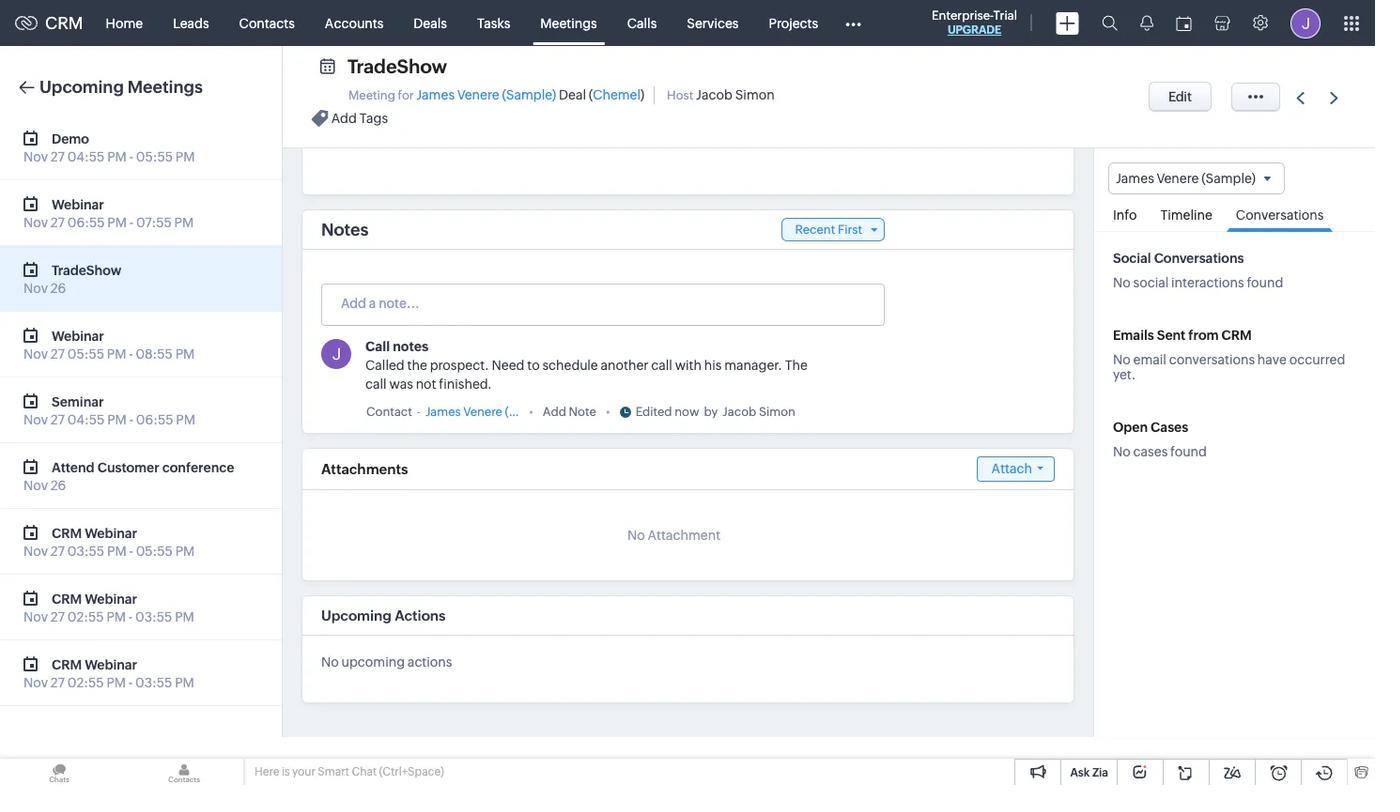 Task type: locate. For each thing, give the bounding box(es) containing it.
(ctrl+space)
[[379, 766, 444, 779]]

1 vertical spatial add
[[543, 405, 566, 419]]

0 vertical spatial james
[[416, 87, 455, 102]]

0 vertical spatial 06:55
[[68, 215, 105, 230]]

1 vertical spatial 03:55
[[135, 610, 172, 625]]

host
[[667, 88, 694, 102]]

no down social
[[1113, 275, 1131, 291]]

home link
[[91, 0, 158, 46]]

(sample) for contact - james venere (sample)
[[505, 405, 555, 419]]

tradeshow inside tradeshow nov 26
[[52, 263, 121, 278]]

tradeshow up for
[[348, 55, 447, 77]]

1 horizontal spatial 06:55
[[136, 412, 173, 428]]

meetings down leads
[[128, 77, 203, 97]]

- inside the webinar nov 27 06:55 pm - 07:55 pm
[[129, 215, 134, 230]]

nov inside tradeshow nov 26
[[23, 281, 48, 296]]

(sample) inside field
[[1202, 171, 1256, 186]]

)
[[641, 87, 645, 102]]

conversations up 'interactions'
[[1154, 251, 1244, 266]]

2 26 from the top
[[51, 478, 66, 493]]

1 vertical spatial 04:55
[[68, 412, 105, 428]]

conversations
[[1170, 353, 1255, 368]]

search image
[[1102, 15, 1118, 31]]

1 vertical spatial call
[[365, 377, 387, 392]]

venere right for
[[457, 87, 500, 102]]

1 27 from the top
[[51, 149, 65, 164]]

1 nov from the top
[[23, 149, 48, 164]]

attend
[[52, 460, 95, 475]]

1 26 from the top
[[51, 281, 66, 296]]

0 vertical spatial 05:55
[[136, 149, 173, 164]]

0 horizontal spatial add
[[332, 111, 357, 126]]

james
[[416, 87, 455, 102], [1116, 171, 1155, 186], [426, 405, 461, 419]]

27 down seminar
[[51, 412, 65, 428]]

no inside emails sent from crm no email conversations have occurred yet.
[[1113, 353, 1131, 368]]

found inside social conversations no social interactions found
[[1247, 275, 1284, 291]]

0 vertical spatial jacob
[[696, 87, 733, 102]]

chats image
[[0, 759, 118, 785]]

03:55 inside 'crm webinar nov 27 03:55 pm - 05:55 pm'
[[68, 544, 104, 559]]

02:55 down 'crm webinar nov 27 03:55 pm - 05:55 pm'
[[68, 610, 104, 625]]

02:55 up chats image
[[68, 676, 104, 691]]

tradeshow for tradeshow nov 26
[[52, 263, 121, 278]]

05:55 down attend customer conference nov 26
[[136, 544, 173, 559]]

crm
[[45, 13, 83, 33], [1222, 328, 1252, 343], [52, 526, 82, 541], [52, 591, 82, 607], [52, 657, 82, 672]]

jacob right host
[[696, 87, 733, 102]]

add
[[332, 111, 357, 126], [543, 405, 566, 419]]

05:55 up seminar
[[68, 347, 104, 362]]

meetings link
[[526, 0, 612, 46]]

meeting
[[349, 88, 396, 102]]

Other Modules field
[[834, 8, 874, 38]]

create menu element
[[1045, 0, 1091, 46]]

james right for
[[416, 87, 455, 102]]

2 vertical spatial venere
[[464, 405, 503, 419]]

0 horizontal spatial upcoming
[[39, 77, 124, 97]]

here is your smart chat (ctrl+space)
[[255, 766, 444, 779]]

1 horizontal spatial meetings
[[541, 16, 597, 31]]

jacob for host jacob simon
[[696, 87, 733, 102]]

tasks
[[477, 16, 510, 31]]

cases
[[1134, 445, 1168, 460]]

venere down the finished.
[[464, 405, 503, 419]]

04:55 down demo at the top
[[68, 149, 105, 164]]

5 27 from the top
[[51, 544, 65, 559]]

emails sent from crm no email conversations have occurred yet.
[[1113, 328, 1346, 383]]

by
[[704, 405, 718, 419]]

first
[[838, 223, 863, 237]]

signals image
[[1141, 15, 1154, 31]]

occurred
[[1290, 353, 1346, 368]]

crm webinar nov 27 03:55 pm - 05:55 pm
[[23, 526, 195, 559]]

services
[[687, 16, 739, 31]]

2 vertical spatial james
[[426, 405, 461, 419]]

0 horizontal spatial tradeshow
[[52, 263, 121, 278]]

4 27 from the top
[[51, 412, 65, 428]]

social conversations no social interactions found
[[1113, 251, 1284, 291]]

0 vertical spatial 02:55
[[68, 610, 104, 625]]

timeline link
[[1151, 195, 1222, 231]]

james venere (sample) link down the finished.
[[426, 403, 555, 422]]

conference
[[162, 460, 234, 475]]

0 vertical spatial tradeshow
[[348, 55, 447, 77]]

27 inside demo nov 27 04:55 pm - 05:55 pm
[[51, 149, 65, 164]]

3 nov from the top
[[23, 281, 48, 296]]

(sample) up timeline link
[[1202, 171, 1256, 186]]

now
[[675, 405, 699, 419]]

None button
[[1149, 82, 1212, 112]]

6 27 from the top
[[51, 610, 65, 625]]

1 vertical spatial james
[[1116, 171, 1155, 186]]

1 vertical spatial upcoming
[[321, 608, 392, 624]]

add left tags
[[332, 111, 357, 126]]

04:55 inside seminar nov 27 04:55 pm - 06:55 pm
[[68, 412, 105, 428]]

2 27 from the top
[[51, 215, 65, 230]]

0 vertical spatial add
[[332, 111, 357, 126]]

• right note
[[606, 405, 611, 419]]

deals
[[414, 16, 447, 31]]

05:55 inside demo nov 27 04:55 pm - 05:55 pm
[[136, 149, 173, 164]]

27 down demo at the top
[[51, 149, 65, 164]]

nov inside 'crm webinar nov 27 03:55 pm - 05:55 pm'
[[23, 544, 48, 559]]

1 vertical spatial 02:55
[[68, 676, 104, 691]]

2 vertical spatial 05:55
[[136, 544, 173, 559]]

1 vertical spatial venere
[[1157, 171, 1199, 186]]

projects
[[769, 16, 818, 31]]

26 up webinar nov 27 05:55 pm - 08:55 pm
[[51, 281, 66, 296]]

1 vertical spatial found
[[1171, 445, 1207, 460]]

james for meeting for james venere (sample) deal ( chemel )
[[416, 87, 455, 102]]

0 horizontal spatial •
[[529, 405, 534, 419]]

06:55 inside seminar nov 27 04:55 pm - 06:55 pm
[[136, 412, 173, 428]]

0 vertical spatial (sample)
[[502, 87, 556, 102]]

1 horizontal spatial upcoming
[[321, 608, 392, 624]]

recent first
[[795, 223, 863, 237]]

found down cases
[[1171, 445, 1207, 460]]

edited
[[636, 405, 672, 419]]

1 vertical spatial conversations
[[1154, 251, 1244, 266]]

27 up seminar
[[51, 347, 65, 362]]

upcoming
[[342, 655, 405, 670]]

2 nov from the top
[[23, 215, 48, 230]]

james up info link
[[1116, 171, 1155, 186]]

1 crm webinar nov 27 02:55 pm - 03:55 pm from the top
[[23, 591, 194, 625]]

to
[[527, 358, 540, 373]]

27 down attend
[[51, 544, 65, 559]]

4 nov from the top
[[23, 347, 48, 362]]

0 vertical spatial 03:55
[[68, 544, 104, 559]]

james down not
[[426, 405, 461, 419]]

Add a note... field
[[322, 294, 883, 313]]

0 horizontal spatial call
[[365, 377, 387, 392]]

james inside james venere (sample) field
[[1116, 171, 1155, 186]]

1 horizontal spatial add
[[543, 405, 566, 419]]

6 nov from the top
[[23, 478, 48, 493]]

upcoming actions
[[321, 608, 446, 624]]

conversations inside social conversations no social interactions found
[[1154, 251, 1244, 266]]

conversations down james venere (sample) field
[[1236, 208, 1324, 223]]

jacob
[[696, 87, 733, 102], [723, 405, 757, 419]]

9 nov from the top
[[23, 676, 48, 691]]

-
[[129, 149, 133, 164], [129, 215, 134, 230], [129, 347, 133, 362], [417, 405, 421, 419], [129, 412, 133, 428], [129, 544, 133, 559], [129, 610, 133, 625], [129, 676, 133, 691]]

0 vertical spatial crm webinar nov 27 02:55 pm - 03:55 pm
[[23, 591, 194, 625]]

- inside webinar nov 27 05:55 pm - 08:55 pm
[[129, 347, 133, 362]]

05:55 up 07:55 in the top left of the page
[[136, 149, 173, 164]]

add left note
[[543, 405, 566, 419]]

create menu image
[[1056, 12, 1080, 34]]

1 vertical spatial 06:55
[[136, 412, 173, 428]]

upcoming up demo at the top
[[39, 77, 124, 97]]

info
[[1113, 208, 1137, 223]]

call left with
[[651, 358, 673, 373]]

06:55 up 'customer'
[[136, 412, 173, 428]]

1 vertical spatial crm webinar nov 27 02:55 pm - 03:55 pm
[[23, 657, 194, 691]]

have
[[1258, 353, 1287, 368]]

1 vertical spatial james venere (sample) link
[[426, 403, 555, 422]]

(sample) down to
[[505, 405, 555, 419]]

27
[[51, 149, 65, 164], [51, 215, 65, 230], [51, 347, 65, 362], [51, 412, 65, 428], [51, 544, 65, 559], [51, 610, 65, 625], [51, 676, 65, 691]]

venere up timeline link
[[1157, 171, 1199, 186]]

(sample) for meeting for james venere (sample) deal ( chemel )
[[502, 87, 556, 102]]

sent
[[1157, 328, 1186, 343]]

0 vertical spatial call
[[651, 358, 673, 373]]

for
[[398, 88, 414, 102]]

7 nov from the top
[[23, 544, 48, 559]]

04:55 inside demo nov 27 04:55 pm - 05:55 pm
[[68, 149, 105, 164]]

1 vertical spatial 26
[[51, 478, 66, 493]]

1 vertical spatial jacob
[[723, 405, 757, 419]]

2 • from the left
[[606, 405, 611, 419]]

found inside "open cases no cases found"
[[1171, 445, 1207, 460]]

1 vertical spatial 05:55
[[68, 347, 104, 362]]

26 down attend
[[51, 478, 66, 493]]

finished.
[[439, 377, 492, 392]]

27 up tradeshow nov 26 at the left top of page
[[51, 215, 65, 230]]

call
[[651, 358, 673, 373], [365, 377, 387, 392]]

jacob right "by"
[[723, 405, 757, 419]]

no down open
[[1113, 445, 1131, 460]]

contacts image
[[125, 759, 243, 785]]

07:55
[[136, 215, 172, 230]]

accounts link
[[310, 0, 399, 46]]

simon right host
[[735, 87, 775, 102]]

found right 'interactions'
[[1247, 275, 1284, 291]]

nov inside webinar nov 27 05:55 pm - 08:55 pm
[[23, 347, 48, 362]]

• left add note link
[[529, 405, 534, 419]]

found
[[1247, 275, 1284, 291], [1171, 445, 1207, 460]]

27 inside seminar nov 27 04:55 pm - 06:55 pm
[[51, 412, 65, 428]]

james venere (sample)
[[1116, 171, 1256, 186]]

27 up chats image
[[51, 676, 65, 691]]

seminar
[[52, 394, 104, 409]]

simon down the
[[759, 405, 796, 419]]

schedule
[[543, 358, 598, 373]]

1 vertical spatial (sample)
[[1202, 171, 1256, 186]]

05:55 inside webinar nov 27 05:55 pm - 08:55 pm
[[68, 347, 104, 362]]

no down emails
[[1113, 353, 1131, 368]]

0 vertical spatial venere
[[457, 87, 500, 102]]

5 nov from the top
[[23, 412, 48, 428]]

tradeshow down the webinar nov 27 06:55 pm - 07:55 pm
[[52, 263, 121, 278]]

0 vertical spatial found
[[1247, 275, 1284, 291]]

2 vertical spatial 03:55
[[135, 676, 172, 691]]

1 vertical spatial tradeshow
[[52, 263, 121, 278]]

upcoming
[[39, 77, 124, 97], [321, 608, 392, 624]]

upcoming up upcoming
[[321, 608, 392, 624]]

0 vertical spatial 04:55
[[68, 149, 105, 164]]

simon
[[735, 87, 775, 102], [759, 405, 796, 419]]

0 horizontal spatial found
[[1171, 445, 1207, 460]]

james venere (sample) link down tasks 'link'
[[416, 87, 556, 102]]

tradeshow
[[348, 55, 447, 77], [52, 263, 121, 278]]

webinar nov 27 05:55 pm - 08:55 pm
[[23, 328, 195, 362]]

04:55 down seminar
[[68, 412, 105, 428]]

call
[[365, 339, 390, 354]]

0 vertical spatial simon
[[735, 87, 775, 102]]

3 27 from the top
[[51, 347, 65, 362]]

upcoming for upcoming actions
[[321, 608, 392, 624]]

no inside "open cases no cases found"
[[1113, 445, 1131, 460]]

profile element
[[1280, 0, 1332, 46]]

0 vertical spatial upcoming
[[39, 77, 124, 97]]

not
[[416, 377, 436, 392]]

1 vertical spatial meetings
[[128, 77, 203, 97]]

social
[[1113, 251, 1152, 266]]

profile image
[[1291, 8, 1321, 38]]

edited now
[[636, 405, 699, 419]]

social
[[1134, 275, 1169, 291]]

0 vertical spatial 26
[[51, 281, 66, 296]]

1 horizontal spatial •
[[606, 405, 611, 419]]

0 horizontal spatial 06:55
[[68, 215, 105, 230]]

1 04:55 from the top
[[68, 149, 105, 164]]

tradeshow for tradeshow
[[348, 55, 447, 77]]

called
[[365, 358, 405, 373]]

calls
[[627, 16, 657, 31]]

call down called
[[365, 377, 387, 392]]

• add note •
[[529, 405, 611, 419]]

03:55
[[68, 544, 104, 559], [135, 610, 172, 625], [135, 676, 172, 691]]

nov
[[23, 149, 48, 164], [23, 215, 48, 230], [23, 281, 48, 296], [23, 347, 48, 362], [23, 412, 48, 428], [23, 478, 48, 493], [23, 544, 48, 559], [23, 610, 48, 625], [23, 676, 48, 691]]

his
[[705, 358, 722, 373]]

0 horizontal spatial meetings
[[128, 77, 203, 97]]

(sample) left deal
[[502, 87, 556, 102]]

conversations link
[[1227, 195, 1334, 232]]

calendar image
[[1176, 16, 1192, 31]]

2 vertical spatial (sample)
[[505, 405, 555, 419]]

2 04:55 from the top
[[68, 412, 105, 428]]

notes
[[321, 220, 369, 240]]

1 vertical spatial simon
[[759, 405, 796, 419]]

05:55
[[136, 149, 173, 164], [68, 347, 104, 362], [136, 544, 173, 559]]

upcoming meetings
[[39, 77, 203, 97]]

27 down 'crm webinar nov 27 03:55 pm - 05:55 pm'
[[51, 610, 65, 625]]

1 horizontal spatial found
[[1247, 275, 1284, 291]]

06:55 up tradeshow nov 26 at the left top of page
[[68, 215, 105, 230]]

1 horizontal spatial tradeshow
[[348, 55, 447, 77]]

interactions
[[1172, 275, 1245, 291]]

meetings up deal
[[541, 16, 597, 31]]

04:55 for demo
[[68, 149, 105, 164]]



Task type: vqa. For each thing, say whether or not it's contained in the screenshot.


Task type: describe. For each thing, give the bounding box(es) containing it.
by jacob simon
[[704, 405, 796, 419]]

webinar inside webinar nov 27 05:55 pm - 08:55 pm
[[52, 328, 104, 343]]

tags
[[360, 111, 388, 126]]

another
[[601, 358, 649, 373]]

need
[[492, 358, 525, 373]]

chat
[[352, 766, 377, 779]]

nov inside attend customer conference nov 26
[[23, 478, 48, 493]]

upcoming for upcoming meetings
[[39, 77, 124, 97]]

webinar inside the webinar nov 27 06:55 pm - 07:55 pm
[[52, 197, 104, 212]]

actions
[[408, 655, 452, 670]]

email
[[1134, 353, 1167, 368]]

projects link
[[754, 0, 834, 46]]

deals link
[[399, 0, 462, 46]]

attend customer conference nov 26
[[23, 460, 234, 493]]

(
[[589, 87, 593, 102]]

previous record image
[[1297, 92, 1305, 104]]

emails
[[1113, 328, 1154, 343]]

calls link
[[612, 0, 672, 46]]

call notes called the prospect. need to schedule another call with his manager. the call was not finished.
[[365, 339, 811, 392]]

- inside 'crm webinar nov 27 03:55 pm - 05:55 pm'
[[129, 544, 133, 559]]

notes
[[393, 339, 429, 354]]

1 horizontal spatial call
[[651, 358, 673, 373]]

7 27 from the top
[[51, 676, 65, 691]]

info link
[[1104, 195, 1147, 231]]

recent
[[795, 223, 836, 237]]

home
[[106, 16, 143, 31]]

contact - james venere (sample)
[[366, 405, 555, 419]]

simon for by jacob simon
[[759, 405, 796, 419]]

the
[[407, 358, 427, 373]]

0 vertical spatial conversations
[[1236, 208, 1324, 223]]

signals element
[[1129, 0, 1165, 46]]

accounts
[[325, 16, 384, 31]]

is
[[282, 766, 290, 779]]

venere inside field
[[1157, 171, 1199, 186]]

no left the attachment
[[628, 528, 645, 543]]

0 vertical spatial meetings
[[541, 16, 597, 31]]

2 02:55 from the top
[[68, 676, 104, 691]]

- inside demo nov 27 04:55 pm - 05:55 pm
[[129, 149, 133, 164]]

27 inside 'crm webinar nov 27 03:55 pm - 05:55 pm'
[[51, 544, 65, 559]]

attachments
[[321, 461, 408, 477]]

- inside seminar nov 27 04:55 pm - 06:55 pm
[[129, 412, 133, 428]]

ask zia
[[1071, 767, 1109, 780]]

upgrade
[[948, 23, 1002, 37]]

1 02:55 from the top
[[68, 610, 104, 625]]

note
[[569, 405, 596, 419]]

webinar nov 27 06:55 pm - 07:55 pm
[[23, 197, 194, 230]]

27 inside webinar nov 27 05:55 pm - 08:55 pm
[[51, 347, 65, 362]]

no attachment
[[628, 528, 721, 543]]

open cases no cases found
[[1113, 420, 1207, 460]]

james for contact - james venere (sample)
[[426, 405, 461, 419]]

your
[[292, 766, 316, 779]]

tradeshow nov 26
[[23, 263, 121, 296]]

here
[[255, 766, 280, 779]]

26 inside attend customer conference nov 26
[[51, 478, 66, 493]]

trial
[[994, 8, 1018, 23]]

cases
[[1151, 420, 1189, 435]]

meeting for james venere (sample) deal ( chemel )
[[349, 87, 645, 102]]

26 inside tradeshow nov 26
[[51, 281, 66, 296]]

tasks link
[[462, 0, 526, 46]]

from
[[1189, 328, 1219, 343]]

no inside social conversations no social interactions found
[[1113, 275, 1131, 291]]

smart
[[318, 766, 349, 779]]

jacob for by jacob simon
[[723, 405, 757, 419]]

manager.
[[725, 358, 783, 373]]

leads
[[173, 16, 209, 31]]

venere for meeting for james venere (sample) deal ( chemel )
[[457, 87, 500, 102]]

crm inside 'crm webinar nov 27 03:55 pm - 05:55 pm'
[[52, 526, 82, 541]]

attachment
[[648, 528, 721, 543]]

with
[[675, 358, 702, 373]]

leads link
[[158, 0, 224, 46]]

nov inside the webinar nov 27 06:55 pm - 07:55 pm
[[23, 215, 48, 230]]

seminar nov 27 04:55 pm - 06:55 pm
[[23, 394, 195, 428]]

services link
[[672, 0, 754, 46]]

crm link
[[15, 13, 83, 33]]

contact
[[366, 405, 412, 419]]

no upcoming actions
[[321, 655, 452, 670]]

contacts
[[239, 16, 295, 31]]

demo nov 27 04:55 pm - 05:55 pm
[[23, 131, 195, 164]]

04:55 for seminar
[[68, 412, 105, 428]]

yet.
[[1113, 368, 1136, 383]]

enterprise-
[[932, 8, 994, 23]]

deal
[[559, 87, 586, 102]]

was
[[389, 377, 413, 392]]

ask
[[1071, 767, 1090, 780]]

08:55
[[136, 347, 173, 362]]

the
[[785, 358, 808, 373]]

crm inside emails sent from crm no email conversations have occurred yet.
[[1222, 328, 1252, 343]]

search element
[[1091, 0, 1129, 46]]

venere for contact - james venere (sample)
[[464, 405, 503, 419]]

zia
[[1093, 767, 1109, 780]]

host jacob simon
[[667, 87, 775, 102]]

webinar inside 'crm webinar nov 27 03:55 pm - 05:55 pm'
[[85, 526, 137, 541]]

add note link
[[543, 403, 596, 422]]

contacts link
[[224, 0, 310, 46]]

add tags
[[332, 111, 388, 126]]

open
[[1113, 420, 1148, 435]]

2 crm webinar nov 27 02:55 pm - 03:55 pm from the top
[[23, 657, 194, 691]]

nov inside demo nov 27 04:55 pm - 05:55 pm
[[23, 149, 48, 164]]

prospect.
[[430, 358, 489, 373]]

chemel link
[[593, 87, 641, 102]]

James Venere (Sample) field
[[1109, 163, 1285, 195]]

0 vertical spatial james venere (sample) link
[[416, 87, 556, 102]]

simon for host jacob simon
[[735, 87, 775, 102]]

1 • from the left
[[529, 405, 534, 419]]

no left upcoming
[[321, 655, 339, 670]]

06:55 inside the webinar nov 27 06:55 pm - 07:55 pm
[[68, 215, 105, 230]]

8 nov from the top
[[23, 610, 48, 625]]

next record image
[[1330, 92, 1343, 104]]

demo
[[52, 131, 89, 146]]

actions
[[395, 608, 446, 624]]

27 inside the webinar nov 27 06:55 pm - 07:55 pm
[[51, 215, 65, 230]]

nov inside seminar nov 27 04:55 pm - 06:55 pm
[[23, 412, 48, 428]]

customer
[[97, 460, 159, 475]]

05:55 inside 'crm webinar nov 27 03:55 pm - 05:55 pm'
[[136, 544, 173, 559]]

attach
[[992, 461, 1033, 476]]

timeline
[[1161, 208, 1213, 223]]

chemel
[[593, 87, 641, 102]]



